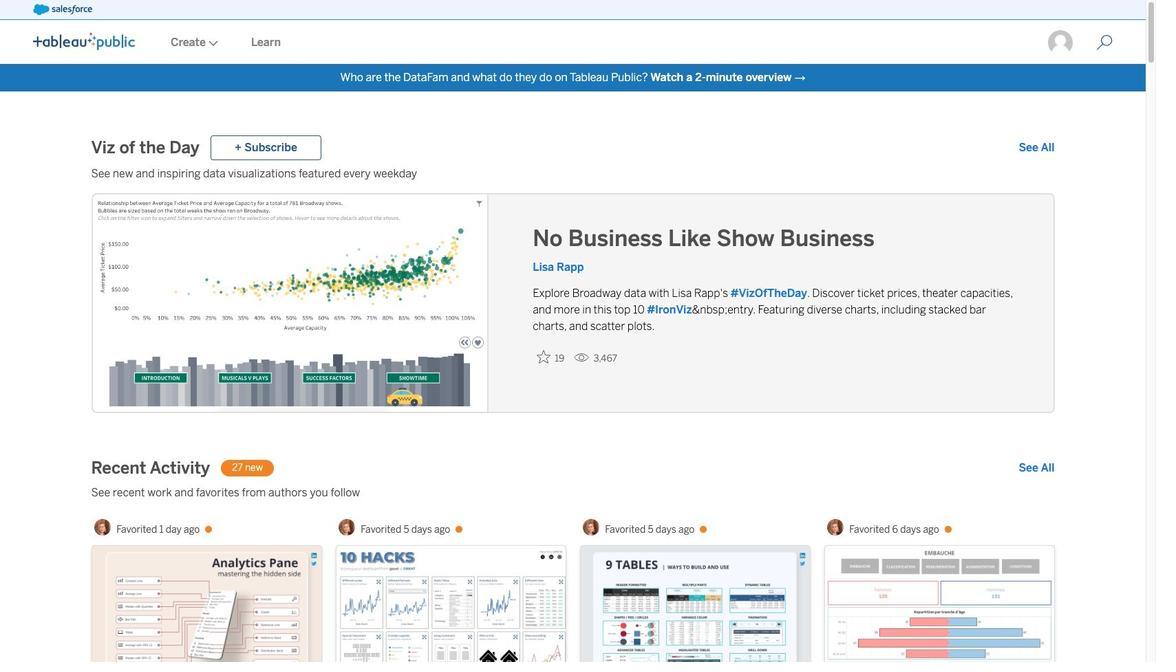 Task type: locate. For each thing, give the bounding box(es) containing it.
1 horizontal spatial angela drucioc image
[[583, 520, 600, 536]]

viz of the day heading
[[91, 137, 200, 159]]

1 angela drucioc image from the left
[[95, 520, 111, 536]]

salesforce logo image
[[33, 4, 92, 15]]

2 angela drucioc image from the left
[[828, 520, 844, 536]]

angela drucioc image
[[95, 520, 111, 536], [828, 520, 844, 536]]

workbook thumbnail image
[[92, 547, 321, 663], [336, 547, 565, 663], [581, 547, 810, 663], [825, 547, 1054, 663]]

create image
[[206, 41, 218, 46]]

angela drucioc image
[[339, 520, 355, 536], [583, 520, 600, 536]]

tara.schultz image
[[1047, 29, 1074, 56]]

1 horizontal spatial angela drucioc image
[[828, 520, 844, 536]]

1 workbook thumbnail image from the left
[[92, 547, 321, 663]]

0 horizontal spatial angela drucioc image
[[95, 520, 111, 536]]

0 horizontal spatial angela drucioc image
[[339, 520, 355, 536]]

angela drucioc image for 1st workbook thumbnail from the left
[[95, 520, 111, 536]]

4 workbook thumbnail image from the left
[[825, 547, 1054, 663]]

1 angela drucioc image from the left
[[339, 520, 355, 536]]

see recent work and favorites from authors you follow element
[[91, 485, 1055, 502]]

Add Favorite button
[[533, 346, 569, 369]]



Task type: vqa. For each thing, say whether or not it's contained in the screenshot.
Add Favorite button
yes



Task type: describe. For each thing, give the bounding box(es) containing it.
see new and inspiring data visualizations featured every weekday element
[[91, 166, 1055, 182]]

2 workbook thumbnail image from the left
[[336, 547, 565, 663]]

see all recent activity element
[[1019, 460, 1055, 477]]

2 angela drucioc image from the left
[[583, 520, 600, 536]]

go to search image
[[1080, 34, 1130, 51]]

logo image
[[33, 32, 135, 50]]

add favorite image
[[537, 350, 551, 364]]

3 workbook thumbnail image from the left
[[581, 547, 810, 663]]

tableau public viz of the day image
[[93, 195, 489, 415]]

see all viz of the day element
[[1019, 140, 1055, 156]]

recent activity heading
[[91, 458, 210, 480]]

angela drucioc image for first workbook thumbnail from the right
[[828, 520, 844, 536]]



